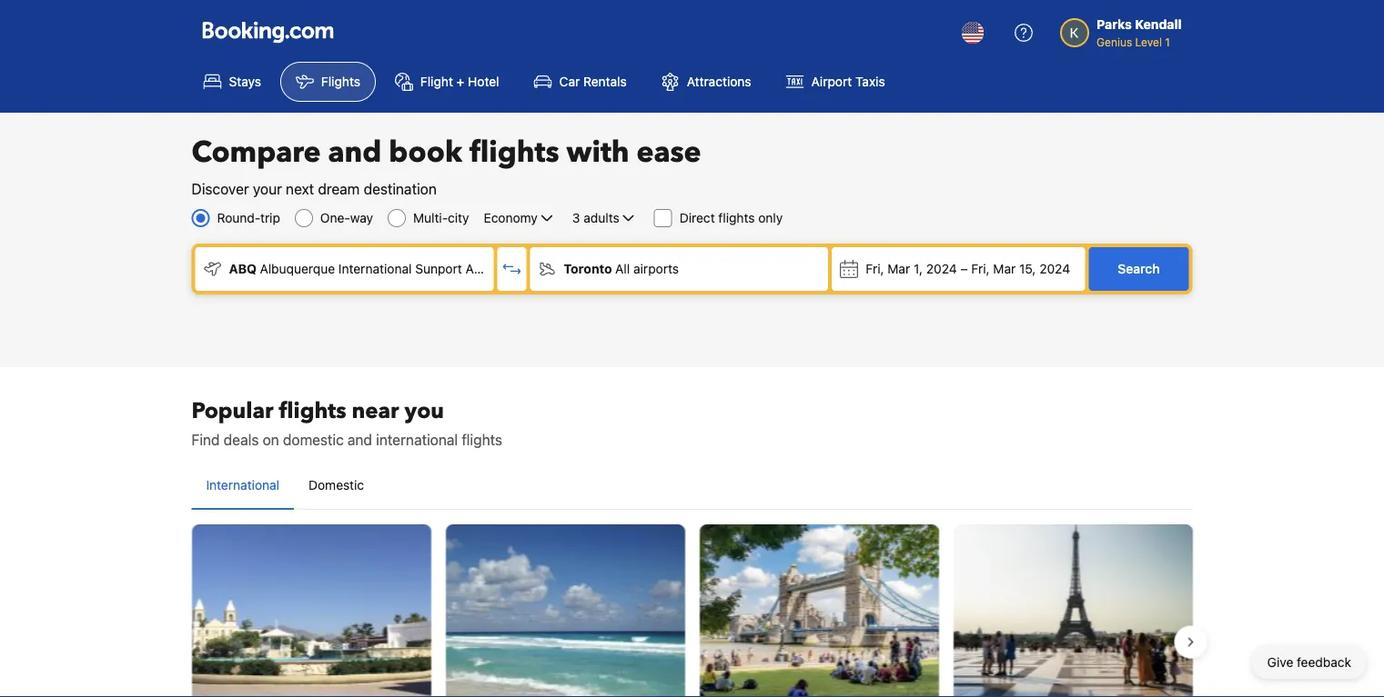 Task type: locate. For each thing, give the bounding box(es) containing it.
1 horizontal spatial fri,
[[971, 262, 990, 277]]

2024 left '–'
[[926, 262, 957, 277]]

international
[[376, 432, 458, 449]]

round-
[[217, 211, 260, 226]]

flights
[[469, 133, 559, 172], [718, 211, 755, 226], [279, 396, 346, 426], [462, 432, 502, 449]]

3
[[572, 211, 580, 226]]

0 vertical spatial airport
[[811, 74, 852, 89]]

flights up domestic
[[279, 396, 346, 426]]

1 horizontal spatial airport
[[811, 74, 852, 89]]

+
[[457, 74, 464, 89]]

2024
[[926, 262, 957, 277], [1039, 262, 1070, 277]]

popular
[[192, 396, 274, 426]]

0 horizontal spatial 2024
[[926, 262, 957, 277]]

fri, right '–'
[[971, 262, 990, 277]]

domestic
[[309, 478, 364, 493]]

san diego to san josé del cabo image
[[192, 525, 431, 698]]

1 horizontal spatial 2024
[[1039, 262, 1070, 277]]

parks
[[1097, 17, 1132, 32]]

0 vertical spatial and
[[328, 133, 382, 172]]

your
[[253, 181, 282, 198]]

flights
[[321, 74, 360, 89]]

1 horizontal spatial international
[[338, 262, 412, 277]]

1 vertical spatial international
[[206, 478, 279, 493]]

multi-city
[[413, 211, 469, 226]]

region
[[177, 518, 1207, 698]]

parks kendall genius level 1
[[1097, 17, 1182, 48]]

feedback
[[1297, 656, 1351, 671]]

economy
[[484, 211, 538, 226]]

1 fri, from the left
[[866, 262, 884, 277]]

mar
[[888, 262, 910, 277], [993, 262, 1016, 277]]

trip
[[260, 211, 280, 226]]

tab list containing international
[[192, 462, 1193, 511]]

2 mar from the left
[[993, 262, 1016, 277]]

and up dream
[[328, 133, 382, 172]]

2024 right 15,
[[1039, 262, 1070, 277]]

airport
[[811, 74, 852, 89], [466, 262, 506, 277]]

stays
[[229, 74, 261, 89]]

car rentals link
[[518, 62, 642, 102]]

abq albuquerque international sunport airport
[[229, 262, 506, 277]]

domestic button
[[294, 462, 379, 510]]

rentals
[[583, 74, 627, 89]]

next
[[286, 181, 314, 198]]

on
[[263, 432, 279, 449]]

flight + hotel
[[420, 74, 499, 89]]

2 fri, from the left
[[971, 262, 990, 277]]

give feedback button
[[1253, 647, 1366, 680]]

1 vertical spatial and
[[348, 432, 372, 449]]

airport inside 'link'
[[811, 74, 852, 89]]

international down way
[[338, 262, 412, 277]]

and down near
[[348, 432, 372, 449]]

2 2024 from the left
[[1039, 262, 1070, 277]]

0 horizontal spatial airport
[[466, 262, 506, 277]]

adults
[[584, 211, 619, 226]]

book
[[389, 133, 462, 172]]

1,
[[914, 262, 923, 277]]

flight + hotel link
[[379, 62, 515, 102]]

airport taxis
[[811, 74, 885, 89]]

15,
[[1019, 262, 1036, 277]]

and inside compare and book flights with ease discover your next dream destination
[[328, 133, 382, 172]]

flights up economy
[[469, 133, 559, 172]]

0 horizontal spatial mar
[[888, 262, 910, 277]]

fri, mar 1, 2024 – fri, mar 15, 2024 button
[[832, 248, 1085, 291]]

international down deals
[[206, 478, 279, 493]]

airport left taxis
[[811, 74, 852, 89]]

mar left 1,
[[888, 262, 910, 277]]

all
[[615, 262, 630, 277]]

sunport
[[415, 262, 462, 277]]

discover
[[192, 181, 249, 198]]

tab list
[[192, 462, 1193, 511]]

0 vertical spatial international
[[338, 262, 412, 277]]

city
[[448, 211, 469, 226]]

you
[[405, 396, 444, 426]]

international
[[338, 262, 412, 277], [206, 478, 279, 493]]

0 horizontal spatial international
[[206, 478, 279, 493]]

san diego to cancún image
[[445, 525, 685, 698]]

booking.com logo image
[[202, 21, 334, 43], [202, 21, 334, 43]]

flights left only
[[718, 211, 755, 226]]

abq
[[229, 262, 257, 277]]

fri,
[[866, 262, 884, 277], [971, 262, 990, 277]]

fri, left 1,
[[866, 262, 884, 277]]

mar left 15,
[[993, 262, 1016, 277]]

toronto all airports
[[564, 262, 679, 277]]

way
[[350, 211, 373, 226]]

dream
[[318, 181, 360, 198]]

3 adults button
[[570, 207, 639, 229]]

car rentals
[[559, 74, 627, 89]]

find
[[192, 432, 220, 449]]

and
[[328, 133, 382, 172], [348, 432, 372, 449]]

1 vertical spatial airport
[[466, 262, 506, 277]]

airport right sunport on the top left
[[466, 262, 506, 277]]

1 horizontal spatial mar
[[993, 262, 1016, 277]]

give
[[1267, 656, 1293, 671]]

0 horizontal spatial fri,
[[866, 262, 884, 277]]

san diego to london image
[[699, 525, 939, 698]]



Task type: describe. For each thing, give the bounding box(es) containing it.
domestic
[[283, 432, 344, 449]]

international button
[[192, 462, 294, 510]]

1 2024 from the left
[[926, 262, 957, 277]]

only
[[758, 211, 783, 226]]

destination
[[364, 181, 437, 198]]

toronto
[[564, 262, 612, 277]]

give feedback
[[1267, 656, 1351, 671]]

stays link
[[188, 62, 277, 102]]

popular flights near you find deals on domestic and international flights
[[192, 396, 502, 449]]

–
[[960, 262, 968, 277]]

1 mar from the left
[[888, 262, 910, 277]]

attractions link
[[646, 62, 767, 102]]

kendall
[[1135, 17, 1182, 32]]

taxis
[[855, 74, 885, 89]]

ease
[[637, 133, 701, 172]]

albuquerque
[[260, 262, 335, 277]]

flight
[[420, 74, 453, 89]]

search
[[1118, 262, 1160, 277]]

1
[[1165, 35, 1170, 48]]

international inside button
[[206, 478, 279, 493]]

search button
[[1089, 248, 1189, 291]]

one-way
[[320, 211, 373, 226]]

and inside popular flights near you find deals on domestic and international flights
[[348, 432, 372, 449]]

one-
[[320, 211, 350, 226]]

flights inside compare and book flights with ease discover your next dream destination
[[469, 133, 559, 172]]

attractions
[[687, 74, 751, 89]]

compare and book flights with ease discover your next dream destination
[[192, 133, 701, 198]]

hotel
[[468, 74, 499, 89]]

car
[[559, 74, 580, 89]]

3 adults
[[572, 211, 619, 226]]

direct
[[679, 211, 715, 226]]

compare
[[192, 133, 321, 172]]

deals
[[224, 432, 259, 449]]

san diego to paris image
[[953, 525, 1193, 698]]

round-trip
[[217, 211, 280, 226]]

fri, mar 1, 2024 – fri, mar 15, 2024
[[866, 262, 1070, 277]]

near
[[352, 396, 399, 426]]

level
[[1135, 35, 1162, 48]]

with
[[566, 133, 629, 172]]

flights right international
[[462, 432, 502, 449]]

airports
[[633, 262, 679, 277]]

airport taxis link
[[770, 62, 901, 102]]

flights link
[[280, 62, 376, 102]]

direct flights only
[[679, 211, 783, 226]]

genius
[[1097, 35, 1132, 48]]

multi-
[[413, 211, 448, 226]]



Task type: vqa. For each thing, say whether or not it's contained in the screenshot.
Yokohama Miles
no



